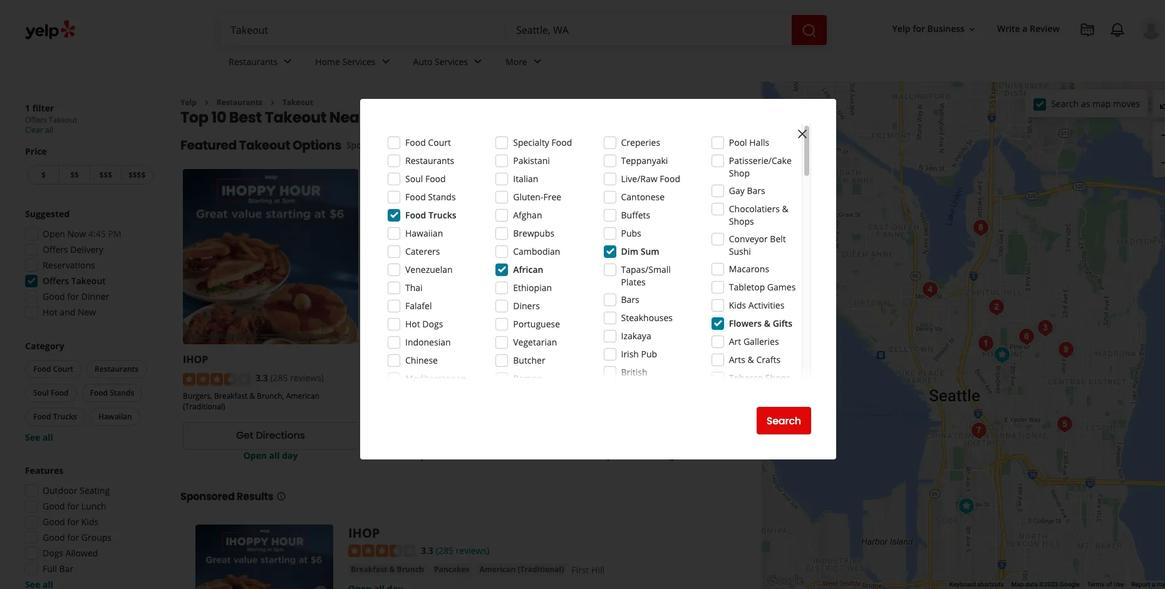 Task type: locate. For each thing, give the bounding box(es) containing it.
ihop link
[[183, 353, 208, 367], [348, 525, 380, 542]]

bar down dogs allowed
[[59, 563, 73, 575]]

0 vertical spatial 3.3 star rating image
[[183, 373, 251, 386]]

yelp left business
[[893, 23, 911, 35]]

3.3 (285 reviews)
[[256, 372, 324, 384]]

breakfast inside burgers, breakfast & brunch, american (traditional)
[[214, 391, 248, 401]]

food trucks button
[[25, 408, 85, 427]]

1 vertical spatial (traditional)
[[518, 565, 564, 575]]

washington
[[428, 107, 521, 128]]

0 vertical spatial american
[[286, 391, 319, 401]]

open down "get"
[[243, 450, 267, 462]]

soul inside search dialog
[[405, 173, 423, 185]]

1 vertical spatial all
[[43, 432, 53, 444]]

0 vertical spatial kids
[[729, 300, 746, 311]]

0 horizontal spatial services
[[342, 56, 376, 67]]

1 vertical spatial american
[[480, 565, 516, 575]]

pm right 4:45
[[108, 228, 121, 240]]

1 horizontal spatial dogs
[[423, 318, 443, 330]]

stands
[[428, 191, 456, 203], [110, 388, 134, 398]]

takeout down best
[[239, 137, 290, 154]]

& inside "chocolatiers & shops"
[[782, 203, 789, 215]]

1 services from the left
[[342, 56, 376, 67]]

for inside button
[[913, 23, 925, 35]]

good
[[43, 291, 65, 303], [43, 501, 65, 513], [43, 516, 65, 528], [43, 532, 65, 544]]

0 vertical spatial food stands
[[405, 191, 456, 203]]

good for lunch
[[43, 501, 106, 513]]

business categories element
[[219, 45, 1163, 81]]

2 24 chevron down v2 image from the left
[[471, 54, 486, 69]]

restaurants inside button
[[95, 364, 139, 375]]

reviews) up burgers, breakfast & brunch, american (traditional)
[[290, 372, 324, 384]]

close image
[[795, 126, 810, 141]]

16 info v2 image
[[394, 140, 404, 151]]

44
[[368, 372, 377, 383]]

bars up "chocolatiers" at the top right of page
[[747, 185, 765, 197]]

1 horizontal spatial court
[[428, 137, 451, 148]]

breakfast & brunch button
[[348, 564, 427, 577]]

trucks inside search dialog
[[429, 209, 456, 221]]

food trucks down soul food button
[[33, 412, 77, 422]]

offers for offers takeout
[[43, 275, 69, 287]]

trucks down soul food button
[[53, 412, 77, 422]]

a right write
[[1023, 23, 1028, 35]]

soul food button
[[25, 384, 77, 403]]

for for lunch
[[67, 501, 79, 513]]

breakfast left brunch
[[351, 565, 387, 575]]

takeout up the options
[[265, 107, 327, 128]]

kids
[[729, 300, 746, 311], [81, 516, 99, 528]]

1 horizontal spatial food court
[[405, 137, 451, 148]]

more link
[[496, 45, 555, 81]]

american (traditional)
[[480, 565, 564, 575]]

restaurants down seattle,
[[405, 155, 454, 167]]

yelp for business button
[[888, 18, 982, 40]]

for
[[913, 23, 925, 35], [67, 291, 79, 303], [67, 501, 79, 513], [67, 516, 79, 528], [67, 532, 79, 544]]

1 horizontal spatial search
[[1051, 97, 1079, 109]]

0 vertical spatial bars
[[747, 185, 765, 197]]

1 horizontal spatial hot
[[405, 318, 420, 330]]

food trucks
[[405, 209, 456, 221], [33, 412, 77, 422]]

24 chevron down v2 image for auto services
[[471, 54, 486, 69]]

1 horizontal spatial trucks
[[429, 209, 456, 221]]

games
[[767, 281, 796, 293]]

soul inside soul food button
[[33, 388, 49, 398]]

a for write
[[1023, 23, 1028, 35]]

american (traditional) link
[[477, 564, 567, 577]]

0 horizontal spatial food stands
[[90, 388, 134, 398]]

24 chevron down v2 image inside auto services link
[[471, 54, 486, 69]]

sponsored
[[346, 139, 392, 151], [180, 490, 235, 504]]

0 horizontal spatial until
[[440, 450, 458, 462]]

sponsored results
[[180, 490, 274, 504]]

dim sum
[[621, 246, 660, 258]]

search for search
[[767, 414, 801, 428]]

16 chevron right v2 image
[[267, 98, 278, 108]]

1 vertical spatial breakfast
[[351, 565, 387, 575]]

takeout inside the 1 filter offers takeout clear all
[[49, 115, 77, 125]]

belt
[[770, 233, 786, 245]]

0 horizontal spatial dogs
[[43, 548, 63, 560]]

services for home services
[[342, 56, 376, 67]]

0 vertical spatial court
[[428, 137, 451, 148]]

1 horizontal spatial until
[[626, 450, 644, 462]]

good for good for lunch
[[43, 501, 65, 513]]

0 vertical spatial soul
[[405, 173, 423, 185]]

now
[[67, 228, 86, 240]]

get directions
[[236, 429, 305, 443]]

3.3 star rating image up burgers,
[[183, 373, 251, 386]]

arts & crafts
[[729, 354, 781, 366]]

1 vertical spatial shops
[[766, 372, 791, 384]]

open down the suggested on the top of the page
[[43, 228, 65, 240]]

food court up soul food button
[[33, 364, 73, 375]]

0 vertical spatial offers
[[25, 115, 47, 125]]

falafel
[[405, 300, 432, 312]]

1 vertical spatial yelp
[[180, 97, 197, 108]]

3.3 star rating image up breakfast & brunch
[[348, 545, 416, 558]]

terms
[[1087, 582, 1105, 588]]

until for pizza hut
[[440, 450, 458, 462]]

0 vertical spatial shops
[[729, 216, 754, 227]]

stands up caterers on the top left of page
[[428, 191, 456, 203]]

food court inside button
[[33, 364, 73, 375]]

breakfast
[[214, 391, 248, 401], [351, 565, 387, 575]]

1 horizontal spatial 24 chevron down v2 image
[[471, 54, 486, 69]]

0 horizontal spatial hot
[[43, 306, 57, 318]]

1 horizontal spatial a
[[1152, 582, 1156, 588]]

3.3 for 3.3 (285 reviews)
[[256, 372, 268, 384]]

restaurants inside search dialog
[[405, 155, 454, 167]]

0 horizontal spatial 3.3
[[256, 372, 268, 384]]

breakfast right burgers,
[[214, 391, 248, 401]]

yelp inside button
[[893, 23, 911, 35]]

american inside button
[[480, 565, 516, 575]]

hawaiian up caterers on the top left of page
[[405, 227, 443, 239]]

stands inside search dialog
[[428, 191, 456, 203]]

pizza hut link
[[368, 353, 415, 367]]

24 chevron down v2 image right more
[[530, 54, 545, 69]]

0 horizontal spatial court
[[53, 364, 73, 375]]

cambodian
[[513, 246, 560, 258]]

ihop
[[183, 353, 208, 367], [348, 525, 380, 542]]

restaurants button
[[87, 360, 147, 379]]

good down outdoor
[[43, 501, 65, 513]]

offers down 'filter'
[[25, 115, 47, 125]]

0 vertical spatial ihop
[[183, 353, 208, 367]]

pool
[[729, 137, 747, 148]]

court inside search dialog
[[428, 137, 451, 148]]

0 vertical spatial bar
[[642, 353, 659, 367]]

& inside the breakfast & brunch button
[[389, 565, 395, 575]]

for down the good for lunch in the bottom of the page
[[67, 516, 79, 528]]

24 chevron down v2 image
[[378, 54, 393, 69], [471, 54, 486, 69], [530, 54, 545, 69]]

good for good for dinner
[[43, 291, 65, 303]]

hot inside search dialog
[[405, 318, 420, 330]]

3.3 link
[[421, 544, 433, 557]]

1 vertical spatial food court
[[33, 364, 73, 375]]

chocolatiers & shops
[[729, 203, 789, 227]]

food court right 16 info v2 icon
[[405, 137, 451, 148]]

court right 16 info v2 icon
[[428, 137, 451, 148]]

takeout up dinner
[[71, 275, 106, 287]]

24 chevron down v2 image inside more link
[[530, 54, 545, 69]]

search down tobacco shops
[[767, 414, 801, 428]]

1 vertical spatial sponsored
[[180, 490, 235, 504]]

keyboard shortcuts
[[950, 582, 1004, 588]]

for left business
[[913, 23, 925, 35]]

good for good for groups
[[43, 532, 65, 544]]

tabletop
[[729, 281, 765, 293]]

auto
[[413, 56, 433, 67]]

1 horizontal spatial kids
[[729, 300, 746, 311]]

2 services from the left
[[435, 56, 468, 67]]

1 vertical spatial 3.3
[[421, 545, 433, 557]]

1 vertical spatial food trucks
[[33, 412, 77, 422]]

sodam chicken - capitol hill image
[[1033, 316, 1058, 341]]

hawaiian inside search dialog
[[405, 227, 443, 239]]

3.3
[[256, 372, 268, 384], [421, 545, 433, 557]]

food trucks inside search dialog
[[405, 209, 456, 221]]

restaurants left 24 chevron down v2 icon
[[229, 56, 278, 67]]

0 horizontal spatial (285
[[270, 372, 288, 384]]

day
[[282, 450, 298, 462]]

1 vertical spatial hawaiian
[[98, 412, 132, 422]]

reviews) up pancakes
[[456, 545, 490, 557]]

(285 right 3.3 link
[[436, 545, 454, 557]]

google image
[[765, 573, 806, 590]]

ihop up burgers,
[[183, 353, 208, 367]]

ihop link up breakfast & brunch
[[348, 525, 380, 542]]

1 good from the top
[[43, 291, 65, 303]]

court up soul food button
[[53, 364, 73, 375]]

for down good for kids
[[67, 532, 79, 544]]

until left midnight
[[626, 450, 644, 462]]

restaurants link up 16 chevron right v2 icon
[[219, 45, 305, 81]]

1 horizontal spatial food stands
[[405, 191, 456, 203]]

trucks up caterers on the top left of page
[[429, 209, 456, 221]]

offers up reservations
[[43, 244, 68, 256]]

0 horizontal spatial pm
[[108, 228, 121, 240]]

0 horizontal spatial food court
[[33, 364, 73, 375]]

0 vertical spatial stands
[[428, 191, 456, 203]]

see all
[[25, 432, 53, 444]]

all inside the 1 filter offers takeout clear all
[[45, 125, 53, 135]]

american down 3.3 (285 reviews)
[[286, 391, 319, 401]]

more
[[506, 56, 527, 67]]

1 vertical spatial kids
[[81, 516, 99, 528]]

slideshow element
[[195, 525, 333, 590]]

seattle,
[[369, 107, 426, 128]]

1 horizontal spatial bar
[[642, 353, 659, 367]]

1 vertical spatial bar
[[59, 563, 73, 575]]

stands down restaurants button
[[110, 388, 134, 398]]

for for groups
[[67, 532, 79, 544]]

group containing category
[[23, 340, 155, 444]]

ramen
[[513, 373, 542, 385]]

1 horizontal spatial stands
[[428, 191, 456, 203]]

0 horizontal spatial breakfast
[[214, 391, 248, 401]]

services right home
[[342, 56, 376, 67]]

3.3 up brunch
[[421, 545, 433, 557]]

good up dogs allowed
[[43, 532, 65, 544]]

offers
[[25, 115, 47, 125], [43, 244, 68, 256], [43, 275, 69, 287]]

0 vertical spatial hawaiian
[[405, 227, 443, 239]]

court inside button
[[53, 364, 73, 375]]

0 vertical spatial (traditional)
[[183, 401, 225, 412]]

search image
[[802, 23, 817, 38]]

2 horizontal spatial 24 chevron down v2 image
[[530, 54, 545, 69]]

yelp link
[[180, 97, 197, 108]]

(285
[[270, 372, 288, 384], [436, 545, 454, 557]]

& right arts
[[748, 354, 754, 366]]

american down (285 reviews)
[[480, 565, 516, 575]]

offers inside the 1 filter offers takeout clear all
[[25, 115, 47, 125]]

restaurants up food stands button
[[95, 364, 139, 375]]

kids down lunch
[[81, 516, 99, 528]]

0 vertical spatial sponsored
[[346, 139, 392, 151]]

search
[[1051, 97, 1079, 109], [767, 414, 801, 428]]

soul
[[405, 173, 423, 185], [33, 388, 49, 398]]

3 good from the top
[[43, 516, 65, 528]]

a left ma
[[1152, 582, 1156, 588]]

0 vertical spatial dogs
[[423, 318, 443, 330]]

keyboard
[[950, 582, 976, 588]]

restaurants link right 16 chevron right v2 image
[[217, 97, 262, 108]]

1 until from the left
[[440, 450, 458, 462]]

sponsored left results on the left bottom of the page
[[180, 490, 235, 504]]

offers down reservations
[[43, 275, 69, 287]]

0 vertical spatial ihop link
[[183, 353, 208, 367]]

1 24 chevron down v2 image from the left
[[378, 54, 393, 69]]

hawaiian down food stands button
[[98, 412, 132, 422]]

(traditional) inside burgers, breakfast & brunch, american (traditional)
[[183, 401, 225, 412]]

0 vertical spatial a
[[1023, 23, 1028, 35]]

1 vertical spatial reviews)
[[456, 545, 490, 557]]

1 horizontal spatial 3.3
[[421, 545, 433, 557]]

restaurants inside business categories element
[[229, 56, 278, 67]]

&
[[782, 203, 789, 215], [764, 318, 771, 330], [748, 354, 754, 366], [250, 391, 255, 401], [389, 565, 395, 575]]

yelp for yelp for business
[[893, 23, 911, 35]]

ihop link up burgers,
[[183, 353, 208, 367]]

home services
[[315, 56, 376, 67]]

brunch
[[397, 565, 424, 575]]

soul food
[[405, 173, 446, 185], [33, 388, 69, 398]]

search inside 'button'
[[767, 414, 801, 428]]

& left brunch
[[389, 565, 395, 575]]

3 24 chevron down v2 image from the left
[[530, 54, 545, 69]]

$$$$ button
[[121, 165, 153, 185]]

0 horizontal spatial stands
[[110, 388, 134, 398]]

1 vertical spatial (285
[[436, 545, 454, 557]]

0 vertical spatial food trucks
[[405, 209, 456, 221]]

dogs up the full
[[43, 548, 63, 560]]

$$$ button
[[90, 165, 121, 185]]

good down the good for lunch in the bottom of the page
[[43, 516, 65, 528]]

open left 11:00
[[414, 450, 437, 462]]

1 vertical spatial offers
[[43, 244, 68, 256]]

open until midnight
[[600, 450, 683, 462]]

search left as in the top of the page
[[1051, 97, 1079, 109]]

0 vertical spatial all
[[45, 125, 53, 135]]

1 horizontal spatial sponsored
[[346, 139, 392, 151]]

1 horizontal spatial services
[[435, 56, 468, 67]]

4 good from the top
[[43, 532, 65, 544]]

grill
[[610, 353, 631, 367]]

0 horizontal spatial hawaiian
[[98, 412, 132, 422]]

0 vertical spatial trucks
[[429, 209, 456, 221]]

yelp left 16 chevron right v2 image
[[180, 97, 197, 108]]

0 horizontal spatial yelp
[[180, 97, 197, 108]]

seating
[[80, 485, 110, 497]]

report a ma
[[1132, 582, 1165, 588]]

shops down "chocolatiers" at the top right of page
[[729, 216, 754, 227]]

keyboard shortcuts button
[[950, 581, 1004, 590]]

2 until from the left
[[626, 450, 644, 462]]

taco bell image
[[955, 493, 980, 518]]

food trucks up caterers on the top left of page
[[405, 209, 456, 221]]

& right "chocolatiers" at the top right of page
[[782, 203, 789, 215]]

3.3 star rating image
[[183, 373, 251, 386], [348, 545, 416, 558]]

0 horizontal spatial food trucks
[[33, 412, 77, 422]]

outdoor
[[43, 485, 77, 497]]

shops down crafts on the bottom right of page
[[766, 372, 791, 384]]

bar right '+'
[[642, 353, 659, 367]]

3.3 up brunch,
[[256, 372, 268, 384]]

teppanyaki
[[621, 155, 668, 167]]

first hill
[[572, 565, 605, 577]]

2 vertical spatial all
[[269, 450, 280, 462]]

1 horizontal spatial ihop
[[348, 525, 380, 542]]

american inside burgers, breakfast & brunch, american (traditional)
[[286, 391, 319, 401]]

until left 11:00
[[440, 450, 458, 462]]

(traditional) inside button
[[518, 565, 564, 575]]

kids up flowers
[[729, 300, 746, 311]]

applebee's
[[554, 353, 608, 367]]

hot down falafel
[[405, 318, 420, 330]]

afghan
[[513, 209, 542, 221]]

for for business
[[913, 23, 925, 35]]

open all day
[[243, 450, 298, 462]]

0 horizontal spatial soul
[[33, 388, 49, 398]]

dogs up indonesian
[[423, 318, 443, 330]]

best
[[229, 107, 262, 128]]

irish
[[621, 348, 639, 360]]

chocolatiers
[[729, 203, 780, 215]]

group
[[1153, 122, 1165, 177], [21, 208, 155, 323], [23, 340, 155, 444], [21, 465, 155, 590]]

0 vertical spatial pm
[[108, 228, 121, 240]]

for up good for kids
[[67, 501, 79, 513]]

yelp
[[893, 23, 911, 35], [180, 97, 197, 108]]

ihop up breakfast & brunch
[[348, 525, 380, 542]]

stands inside button
[[110, 388, 134, 398]]

1 vertical spatial 3.3 star rating image
[[348, 545, 416, 558]]

1 vertical spatial trucks
[[53, 412, 77, 422]]

dogs inside search dialog
[[423, 318, 443, 330]]

clear
[[25, 125, 43, 135]]

food stands up caterers on the top left of page
[[405, 191, 456, 203]]

italian
[[513, 173, 538, 185]]

2 good from the top
[[43, 501, 65, 513]]

(285 up brunch,
[[270, 372, 288, 384]]

open left midnight
[[600, 450, 623, 462]]

crafts
[[757, 354, 781, 366]]

all left day
[[269, 450, 280, 462]]

None search field
[[221, 15, 830, 45]]

mediterranean
[[405, 373, 466, 385]]

0 horizontal spatial soul food
[[33, 388, 69, 398]]

all
[[45, 125, 53, 135], [43, 432, 53, 444], [269, 450, 280, 462]]

24 chevron down v2 image left auto
[[378, 54, 393, 69]]

filter
[[32, 102, 54, 114]]

services right auto
[[435, 56, 468, 67]]

1 horizontal spatial pm
[[485, 450, 498, 462]]

takeout down 'filter'
[[49, 115, 77, 125]]

for for dinner
[[67, 291, 79, 303]]

flowers
[[729, 318, 762, 330]]

diners
[[513, 300, 540, 312]]

all right "clear"
[[45, 125, 53, 135]]

food stands down restaurants button
[[90, 388, 134, 398]]

1 horizontal spatial breakfast
[[351, 565, 387, 575]]

$
[[41, 170, 46, 180]]

services
[[342, 56, 376, 67], [435, 56, 468, 67]]

sponsored left 16 info v2 icon
[[346, 139, 392, 151]]

good up and
[[43, 291, 65, 303]]

1 horizontal spatial ihop link
[[348, 525, 380, 542]]

3.3 for 3.3
[[421, 545, 433, 557]]

& left brunch,
[[250, 391, 255, 401]]

trucks inside button
[[53, 412, 77, 422]]

0 horizontal spatial search
[[767, 414, 801, 428]]

pm right 11:00
[[485, 450, 498, 462]]

seattle fish guys image
[[1053, 412, 1078, 437]]

0 vertical spatial soul food
[[405, 173, 446, 185]]

vegetarian
[[513, 336, 557, 348]]

bars down plates
[[621, 294, 640, 306]]

2 vertical spatial offers
[[43, 275, 69, 287]]

$$$
[[99, 170, 112, 180]]

1 vertical spatial pm
[[485, 450, 498, 462]]

for down offers takeout
[[67, 291, 79, 303]]

16 info v2 image
[[276, 492, 286, 502]]

open for open now 4:45 pm
[[43, 228, 65, 240]]

0 horizontal spatial reviews)
[[290, 372, 324, 384]]

& left gifts
[[764, 318, 771, 330]]

reviews)
[[290, 372, 324, 384], [456, 545, 490, 557]]

hot left and
[[43, 306, 57, 318]]

pm for open until 11:00 pm
[[485, 450, 498, 462]]

butcher
[[513, 355, 546, 367]]

1 horizontal spatial (traditional)
[[518, 565, 564, 575]]

0 horizontal spatial 24 chevron down v2 image
[[378, 54, 393, 69]]

shops inside "chocolatiers & shops"
[[729, 216, 754, 227]]

hawaiian inside button
[[98, 412, 132, 422]]

0 vertical spatial restaurants link
[[219, 45, 305, 81]]

groups
[[81, 532, 112, 544]]

0 horizontal spatial trucks
[[53, 412, 77, 422]]

24 chevron down v2 image right auto services at top left
[[471, 54, 486, 69]]

1 vertical spatial dogs
[[43, 548, 63, 560]]

24 chevron down v2 image inside home services link
[[378, 54, 393, 69]]

1 horizontal spatial food trucks
[[405, 209, 456, 221]]

all right 'see'
[[43, 432, 53, 444]]

yelp for business
[[893, 23, 965, 35]]



Task type: vqa. For each thing, say whether or not it's contained in the screenshot.
the all for See all
yes



Task type: describe. For each thing, give the bounding box(es) containing it.
all for open all day
[[269, 450, 280, 462]]

top 10 best takeout near seattle, washington
[[180, 107, 521, 128]]

good for groups
[[43, 532, 112, 544]]

& for arts
[[748, 354, 754, 366]]

co may bistro image
[[969, 216, 994, 241]]

tabletop games
[[729, 281, 796, 293]]

dinner
[[81, 291, 109, 303]]

as
[[1081, 97, 1090, 109]]

zoom in image
[[1159, 128, 1165, 143]]

top
[[180, 107, 208, 128]]

0 horizontal spatial 3.3 star rating image
[[183, 373, 251, 386]]

kids activities
[[729, 300, 785, 311]]

search dialog
[[0, 0, 1165, 590]]

& for breakfast
[[389, 565, 395, 575]]

results
[[237, 490, 274, 504]]

soul food inside button
[[33, 388, 69, 398]]

gluten-
[[513, 191, 544, 203]]

dogs allowed
[[43, 548, 98, 560]]

american (traditional) button
[[477, 564, 567, 577]]

food stands inside food stands button
[[90, 388, 134, 398]]

offers delivery
[[43, 244, 103, 256]]

food stands inside search dialog
[[405, 191, 456, 203]]

all for see all
[[43, 432, 53, 444]]

restaurants right 16 chevron right v2 image
[[217, 97, 262, 108]]

1 vertical spatial restaurants link
[[217, 97, 262, 108]]

galleries
[[744, 336, 779, 348]]

1 horizontal spatial 3.3 star rating image
[[348, 545, 416, 558]]

lunch
[[81, 501, 106, 513]]

outdoor seating
[[43, 485, 110, 497]]

free
[[544, 191, 561, 203]]

hot dogs
[[405, 318, 443, 330]]

1 vertical spatial ihop link
[[348, 525, 380, 542]]

midnight
[[646, 450, 683, 462]]

business
[[928, 23, 965, 35]]

open for open until midnight
[[600, 450, 623, 462]]

indonesian
[[405, 336, 451, 348]]

pizza
[[368, 353, 394, 367]]

gluten-free
[[513, 191, 561, 203]]

live/raw food
[[621, 173, 680, 185]]

price group
[[25, 145, 155, 187]]

for for kids
[[67, 516, 79, 528]]

hut
[[396, 353, 415, 367]]

near
[[329, 107, 366, 128]]

yelp for yelp link
[[180, 97, 197, 108]]

izakaya
[[621, 330, 651, 342]]

patisserie/cake shop
[[729, 155, 792, 179]]

biang biang noodles image
[[974, 331, 999, 357]]

$$ button
[[59, 165, 90, 185]]

& for flowers
[[764, 318, 771, 330]]

open until 11:00 pm
[[414, 450, 498, 462]]

galbi burger broadway - caphill image
[[984, 295, 1009, 320]]

reservations
[[43, 259, 95, 271]]

0 horizontal spatial bar
[[59, 563, 73, 575]]

cantonese
[[621, 191, 665, 203]]

steakhouses
[[621, 312, 673, 324]]

projects image
[[1080, 23, 1095, 38]]

jerk shack kitchen image
[[1054, 338, 1079, 363]]

use
[[1114, 582, 1124, 588]]

offers for offers delivery
[[43, 244, 68, 256]]

user actions element
[[883, 16, 1165, 93]]

©2023
[[1040, 582, 1059, 588]]

pakistani
[[513, 155, 550, 167]]

notifications image
[[1110, 23, 1125, 38]]

sizzle&crunch image
[[918, 278, 943, 303]]

live/raw
[[621, 173, 658, 185]]

pm for open now 4:45 pm
[[108, 228, 121, 240]]

options
[[293, 137, 341, 154]]

previous image
[[201, 586, 216, 590]]

group containing suggested
[[21, 208, 155, 323]]

macarons
[[729, 263, 769, 275]]

kedai makan image
[[1014, 325, 1039, 350]]

0 vertical spatial (285
[[270, 372, 288, 384]]

(285 reviews)
[[436, 545, 490, 557]]

soul food inside search dialog
[[405, 173, 446, 185]]

zoom out image
[[1159, 156, 1165, 171]]

write a review link
[[992, 18, 1065, 40]]

(285 reviews) link
[[436, 544, 490, 557]]

category
[[25, 340, 64, 352]]

sushi
[[729, 246, 751, 258]]

services for auto services
[[435, 56, 468, 67]]

offers takeout
[[43, 275, 106, 287]]

dim
[[621, 246, 639, 258]]

art
[[729, 336, 741, 348]]

group containing features
[[21, 465, 155, 590]]

24 chevron down v2 image for more
[[530, 54, 545, 69]]

24 chevron down v2 image
[[280, 54, 295, 69]]

burgers, breakfast & brunch, american (traditional)
[[183, 391, 319, 412]]

clear all link
[[25, 125, 53, 135]]

& for chocolatiers
[[782, 203, 789, 215]]

good for kids
[[43, 516, 99, 528]]

16 chevron right v2 image
[[202, 98, 212, 108]]

directions
[[256, 429, 305, 443]]

1 horizontal spatial reviews)
[[456, 545, 490, 557]]

pool halls
[[729, 137, 770, 148]]

auto services
[[413, 56, 468, 67]]

0 horizontal spatial bars
[[621, 294, 640, 306]]

1 filter offers takeout clear all
[[25, 102, 77, 135]]

pancakes link
[[432, 564, 472, 577]]

sponsored for sponsored results
[[180, 490, 235, 504]]

expand map image
[[1159, 95, 1165, 110]]

breakfast & brunch
[[351, 565, 424, 575]]

brewpubs
[[513, 227, 555, 239]]

featured takeout options
[[180, 137, 341, 154]]

food court inside search dialog
[[405, 137, 451, 148]]

$ button
[[28, 165, 59, 185]]

gangnam seattle image
[[967, 419, 992, 444]]

ihop image
[[990, 343, 1015, 368]]

google
[[1060, 582, 1080, 588]]

delivery
[[70, 244, 103, 256]]

reviews
[[379, 372, 405, 383]]

sponsored for sponsored
[[346, 139, 392, 151]]

gay bars
[[729, 185, 765, 197]]

chinese
[[405, 355, 438, 367]]

food trucks inside button
[[33, 412, 77, 422]]

map region
[[754, 75, 1165, 590]]

allowed
[[66, 548, 98, 560]]

specialty
[[513, 137, 549, 148]]

& inside burgers, breakfast & brunch, american (traditional)
[[250, 391, 255, 401]]

brunch,
[[257, 391, 284, 401]]

plates
[[621, 276, 646, 288]]

kfc image
[[954, 494, 979, 519]]

0 vertical spatial reviews)
[[290, 372, 324, 384]]

conveyor belt sushi
[[729, 233, 786, 258]]

hot for hot dogs
[[405, 318, 420, 330]]

ethiopian
[[513, 282, 552, 294]]

a for report
[[1152, 582, 1156, 588]]

review
[[1030, 23, 1060, 35]]

suggested
[[25, 208, 70, 220]]

open for open all day
[[243, 450, 267, 462]]

0 horizontal spatial ihop link
[[183, 353, 208, 367]]

breakfast & brunch link
[[348, 564, 427, 577]]

open now 4:45 pm
[[43, 228, 121, 240]]

home services link
[[305, 45, 403, 81]]

(285 inside (285 reviews) link
[[436, 545, 454, 557]]

kids inside search dialog
[[729, 300, 746, 311]]

16 chevron down v2 image
[[967, 24, 977, 34]]

4:45
[[88, 228, 106, 240]]

breakfast inside button
[[351, 565, 387, 575]]

24 chevron down v2 image for home services
[[378, 54, 393, 69]]

report a ma link
[[1132, 582, 1165, 588]]

arts
[[729, 354, 746, 366]]

search as map moves
[[1051, 97, 1140, 109]]

auto services link
[[403, 45, 496, 81]]

1 vertical spatial ihop
[[348, 525, 380, 542]]

hot for hot and new
[[43, 306, 57, 318]]

hot and new
[[43, 306, 96, 318]]

0 horizontal spatial ihop
[[183, 353, 208, 367]]

tapas/small
[[621, 264, 671, 276]]

search for search as map moves
[[1051, 97, 1079, 109]]

$$
[[70, 170, 79, 180]]

thai
[[405, 282, 423, 294]]

0 horizontal spatial kids
[[81, 516, 99, 528]]

next image
[[313, 586, 328, 590]]

good for good for kids
[[43, 516, 65, 528]]

1 horizontal spatial bars
[[747, 185, 765, 197]]

takeout right 16 chevron right v2 icon
[[283, 97, 313, 108]]

until for applebee's grill + bar
[[626, 450, 644, 462]]

open for open until 11:00 pm
[[414, 450, 437, 462]]



